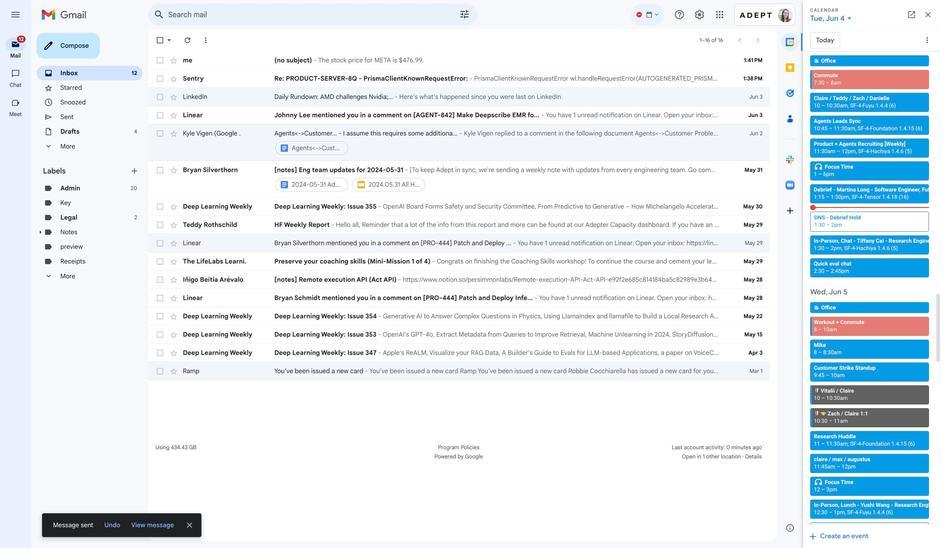 Task type: vqa. For each thing, say whether or not it's contained in the screenshot.
b0ring link
no



Task type: locate. For each thing, give the bounding box(es) containing it.
None checkbox
[[155, 74, 165, 83], [155, 129, 165, 138], [155, 202, 165, 211], [155, 220, 165, 230], [155, 239, 165, 248], [155, 257, 165, 266], [155, 367, 165, 376], [155, 74, 165, 83], [155, 129, 165, 138], [155, 202, 165, 211], [155, 220, 165, 230], [155, 239, 165, 248], [155, 257, 165, 266], [155, 367, 165, 376]]

10 row from the top
[[148, 252, 770, 271]]

row
[[148, 51, 770, 70], [148, 70, 770, 88], [148, 88, 770, 106], [148, 106, 770, 124], [148, 124, 770, 161], [148, 161, 770, 198], [148, 198, 770, 216], [148, 216, 770, 234], [148, 234, 770, 252], [148, 252, 770, 271], [148, 271, 770, 289], [148, 289, 770, 307], [148, 307, 770, 326], [148, 326, 770, 344], [148, 344, 770, 362], [148, 362, 770, 380]]

1 cell from the top
[[274, 129, 724, 156]]

0 vertical spatial cell
[[274, 129, 724, 156]]

2 row from the top
[[148, 70, 770, 88]]

navigation
[[0, 29, 32, 548]]

alert
[[15, 21, 788, 537], [101, 517, 124, 534]]

footer
[[148, 443, 770, 461]]

cell for 11th row from the bottom
[[274, 166, 724, 193]]

advanced search options image
[[456, 5, 474, 23]]

cell for 12th row from the bottom of the page
[[274, 129, 724, 156]]

2 cell from the top
[[274, 166, 724, 193]]

8 row from the top
[[148, 216, 770, 234]]

None checkbox
[[155, 36, 165, 45], [155, 56, 165, 65], [155, 92, 165, 102], [155, 111, 165, 120], [155, 166, 165, 175], [155, 275, 165, 284], [155, 294, 165, 303], [155, 312, 165, 321], [155, 330, 165, 339], [155, 348, 165, 358], [155, 36, 165, 45], [155, 56, 165, 65], [155, 92, 165, 102], [155, 111, 165, 120], [155, 166, 165, 175], [155, 275, 165, 284], [155, 294, 165, 303], [155, 312, 165, 321], [155, 330, 165, 339], [155, 348, 165, 358]]

support image
[[674, 9, 685, 20]]

tab list
[[777, 29, 803, 515]]

cell
[[274, 129, 724, 156], [274, 166, 724, 193]]

1 vertical spatial cell
[[274, 166, 724, 193]]

12 row from the top
[[148, 289, 770, 307]]

heading
[[0, 52, 31, 59], [0, 81, 31, 89], [0, 111, 31, 118], [43, 166, 130, 176]]

9 row from the top
[[148, 234, 770, 252]]



Task type: describe. For each thing, give the bounding box(es) containing it.
Search mail search field
[[148, 4, 477, 26]]

gmail image
[[41, 5, 91, 24]]

5 row from the top
[[148, 124, 770, 161]]

7 row from the top
[[148, 198, 770, 216]]

main menu image
[[10, 9, 21, 20]]

Search mail text field
[[168, 10, 434, 19]]

1 row from the top
[[148, 51, 770, 70]]

more email options image
[[201, 36, 210, 45]]

settings image
[[694, 9, 705, 20]]

15 row from the top
[[148, 344, 770, 362]]

16 row from the top
[[148, 362, 770, 380]]

13 row from the top
[[148, 307, 770, 326]]

6 row from the top
[[148, 161, 770, 198]]

11 row from the top
[[148, 271, 770, 289]]

3 row from the top
[[148, 88, 770, 106]]

4 row from the top
[[148, 106, 770, 124]]

search mail image
[[151, 6, 167, 23]]

refresh image
[[183, 36, 192, 45]]

14 row from the top
[[148, 326, 770, 344]]



